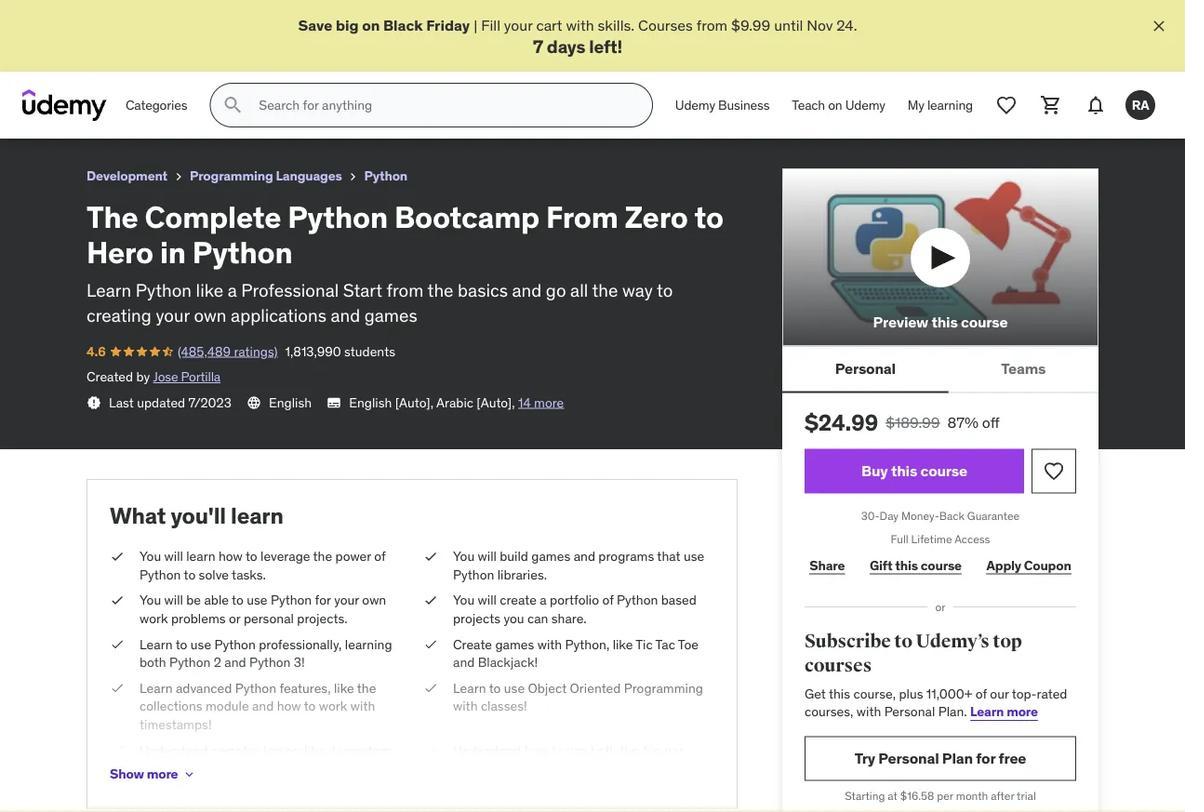Task type: describe. For each thing, give the bounding box(es) containing it.
and down start
[[331, 304, 360, 326]]

development
[[87, 168, 168, 184]]

xsmall image for learn to use object oriented programming with classes!
[[423, 680, 438, 698]]

money-
[[902, 509, 940, 523]]

with inside create games with python, like tic tac toe and blackjack!
[[538, 636, 562, 653]]

toe
[[678, 636, 699, 653]]

understand for understand complex topics, like decorators.
[[140, 742, 208, 759]]

object
[[528, 680, 567, 697]]

from inside save big on black friday | fill your cart with skills. courses from $9.99 until nov 24. 7 days left!
[[697, 15, 728, 34]]

with inside save big on black friday | fill your cart with skills. courses from $9.99 until nov 24. 7 days left!
[[566, 15, 594, 34]]

zero for the complete python bootcamp from zero to hero in python
[[287, 8, 319, 27]]

module
[[206, 698, 249, 715]]

$189.99
[[886, 413, 941, 432]]

complex
[[211, 742, 260, 759]]

our
[[991, 686, 1010, 702]]

own inside you will be able to use python for your own work problems or personal projects.
[[362, 592, 386, 609]]

my
[[908, 97, 925, 113]]

your inside the complete python bootcamp from zero to hero in python learn python like a professional  start from the basics and go all the way to creating your own applications and games
[[156, 304, 190, 326]]

you for you will learn how to leverage the power of python to solve tasks.
[[140, 548, 161, 565]]

go
[[546, 279, 566, 301]]

30-day money-back guarantee full lifetime access
[[862, 509, 1020, 547]]

teach on udemy link
[[781, 83, 897, 128]]

python inside you will be able to use python for your own work problems or personal projects.
[[271, 592, 312, 609]]

files
[[599, 760, 623, 777]]

both inside understand how to use both the jupyter notebook and create .py files
[[591, 742, 617, 759]]

all
[[571, 279, 589, 301]]

you will build games and programs that use python libraries.
[[453, 548, 705, 583]]

will for build
[[478, 548, 497, 565]]

you for you will build games and programs that use python libraries.
[[453, 548, 475, 565]]

start
[[343, 279, 383, 301]]

from for the complete python bootcamp from zero to hero in python learn python like a professional  start from the basics and go all the way to creating your own applications and games
[[546, 198, 619, 235]]

submit search image
[[222, 94, 244, 117]]

python inside you will build games and programs that use python libraries.
[[453, 566, 495, 583]]

english for english [auto], arabic [auto] , 14 more
[[349, 394, 392, 411]]

the complete python bootcamp from zero to hero in python
[[15, 8, 445, 27]]

own inside the complete python bootcamp from zero to hero in python learn python like a professional  start from the basics and go all the way to creating your own applications and games
[[194, 304, 227, 326]]

month
[[957, 789, 989, 804]]

the complete python bootcamp from zero to hero in python learn python like a professional  start from the basics and go all the way to creating your own applications and games
[[87, 198, 724, 326]]

in for the complete python bootcamp from zero to hero in python learn python like a professional  start from the basics and go all the way to creating your own applications and games
[[160, 234, 186, 271]]

big
[[336, 15, 359, 34]]

Search for anything text field
[[255, 90, 630, 121]]

leverage
[[261, 548, 310, 565]]

this for preview
[[932, 312, 958, 331]]

learn inside the complete python bootcamp from zero to hero in python learn python like a professional  start from the basics and go all the way to creating your own applications and games
[[87, 279, 131, 301]]

$9.99
[[732, 15, 771, 34]]

work inside learn advanced python features, like the collections module and how to work with timestamps!
[[319, 698, 348, 715]]

topics,
[[263, 742, 302, 759]]

personal
[[244, 610, 294, 627]]

timestamps!
[[140, 716, 212, 733]]

(485,489
[[178, 343, 231, 360]]

on inside save big on black friday | fill your cart with skills. courses from $9.99 until nov 24. 7 days left!
[[362, 15, 380, 34]]

created by jose portilla
[[87, 369, 221, 385]]

python right languages at top
[[364, 168, 408, 184]]

last
[[109, 394, 134, 411]]

2
[[214, 654, 222, 671]]

updated
[[137, 394, 185, 411]]

top-
[[1012, 686, 1037, 702]]

your inside save big on black friday | fill your cart with skills. courses from $9.99 until nov 24. 7 days left!
[[504, 15, 533, 34]]

and inside create games with python, like tic tac toe and blackjack!
[[453, 654, 475, 671]]

able
[[204, 592, 229, 609]]

$24.99 $189.99 87% off
[[805, 409, 1000, 437]]

xsmall image for understand complex topics, like decorators.
[[110, 742, 125, 760]]

buy this course button
[[805, 449, 1025, 494]]

starting at $16.58 per month after trial
[[845, 789, 1037, 804]]

python up professional
[[193, 234, 293, 271]]

python left the |
[[395, 8, 445, 27]]

course for buy this course
[[921, 462, 968, 481]]

plan.
[[939, 704, 968, 721]]

of inside you will learn how to leverage the power of python to solve tasks.
[[374, 548, 386, 565]]

jose portilla link
[[153, 369, 221, 385]]

[auto], arabic
[[395, 394, 474, 411]]

this for get
[[829, 686, 851, 702]]

tac
[[656, 636, 676, 653]]

and inside you will build games and programs that use python libraries.
[[574, 548, 596, 565]]

close image
[[1150, 17, 1169, 35]]

from inside the complete python bootcamp from zero to hero in python learn python like a professional  start from the basics and go all the way to creating your own applications and games
[[387, 279, 424, 301]]

in for the complete python bootcamp from zero to hero in python
[[378, 8, 391, 27]]

python inside the you will create a portfolio of python based projects you can share.
[[617, 592, 658, 609]]

you will create a portfolio of python based projects you can share.
[[453, 592, 697, 627]]

languages
[[276, 168, 342, 184]]

[auto]
[[477, 394, 512, 411]]

to inside subscribe to udemy's top courses
[[895, 630, 913, 653]]

python up "creating"
[[136, 279, 192, 301]]

learn for collections
[[140, 680, 173, 697]]

create inside the you will create a portfolio of python based projects you can share.
[[500, 592, 537, 609]]

collections
[[140, 698, 203, 715]]

learn to use object oriented programming with classes!
[[453, 680, 704, 715]]

jose
[[153, 369, 178, 385]]

to inside learn advanced python features, like the collections module and how to work with timestamps!
[[304, 698, 316, 715]]

like inside the complete python bootcamp from zero to hero in python learn python like a professional  start from the basics and go all the way to creating your own applications and games
[[196, 279, 224, 301]]

tab list containing personal
[[783, 347, 1099, 393]]

oriented
[[570, 680, 621, 697]]

a inside the you will create a portfolio of python based projects you can share.
[[540, 592, 547, 609]]

1,813,990 students
[[285, 343, 396, 360]]

per
[[938, 789, 954, 804]]

teach on udemy
[[792, 97, 886, 113]]

problems
[[171, 610, 226, 627]]

xsmall image for create games with python, like tic tac toe and blackjack!
[[423, 636, 438, 654]]

by
[[136, 369, 150, 385]]

2 udemy from the left
[[846, 97, 886, 113]]

learn for both
[[140, 636, 173, 653]]

coupon
[[1025, 557, 1072, 574]]

python down languages at top
[[288, 198, 388, 235]]

zero for the complete python bootcamp from zero to hero in python learn python like a professional  start from the basics and go all the way to creating your own applications and games
[[625, 198, 688, 235]]

you for you will be able to use python for your own work problems or personal projects.
[[140, 592, 161, 609]]

course for gift this course
[[921, 557, 962, 574]]

games inside you will build games and programs that use python libraries.
[[532, 548, 571, 565]]

what you'll learn
[[110, 501, 284, 529]]

more for learn more
[[1007, 704, 1039, 721]]

create inside understand how to use both the jupyter notebook and create .py files
[[539, 760, 576, 777]]

python inside learn advanced python features, like the collections module and how to work with timestamps!
[[235, 680, 276, 697]]

the left the basics on the top
[[428, 279, 454, 301]]

create
[[453, 636, 492, 653]]

or inside you will be able to use python for your own work problems or personal projects.
[[229, 610, 241, 627]]

from for the complete python bootcamp from zero to hero in python
[[247, 8, 284, 27]]

use inside learn to use python professionally, learning both python 2 and python 3!
[[191, 636, 211, 653]]

basics
[[458, 279, 508, 301]]

get
[[805, 686, 826, 702]]

wishlist image
[[996, 94, 1018, 117]]

subscribe
[[805, 630, 891, 653]]

for inside you will be able to use python for your own work problems or personal projects.
[[315, 592, 331, 609]]

a inside the complete python bootcamp from zero to hero in python learn python like a professional  start from the basics and go all the way to creating your own applications and games
[[228, 279, 237, 301]]

1 vertical spatial for
[[977, 749, 996, 768]]

to inside learn to use object oriented programming with classes!
[[489, 680, 501, 697]]

projects.
[[297, 610, 348, 627]]

ra
[[1132, 97, 1150, 113]]

xsmall image for you will build games and programs that use python libraries.
[[423, 548, 438, 566]]

programming inside learn to use object oriented programming with classes!
[[624, 680, 704, 697]]

jupyter
[[642, 742, 684, 759]]

to inside you will be able to use python for your own work problems or personal projects.
[[232, 592, 244, 609]]

skills.
[[598, 15, 635, 34]]

gift this course link
[[865, 547, 967, 585]]

categories
[[126, 97, 187, 113]]

categories button
[[114, 83, 199, 128]]

learn more link
[[971, 704, 1039, 721]]

be
[[186, 592, 201, 609]]

course language image
[[247, 396, 261, 411]]

last updated 7/2023
[[109, 394, 232, 411]]

1 udemy from the left
[[676, 97, 716, 113]]

that
[[657, 548, 681, 565]]

preview this course
[[874, 312, 1008, 331]]

advanced
[[176, 680, 232, 697]]

with inside get this course, plus 11,000+ of our top-rated courses, with personal plan.
[[857, 704, 882, 721]]

learn for will
[[186, 548, 216, 565]]

professionally,
[[259, 636, 342, 653]]

of for you
[[603, 592, 614, 609]]

trial
[[1017, 789, 1037, 804]]

how inside understand how to use both the jupyter notebook and create .py files
[[525, 742, 549, 759]]

notebook
[[453, 760, 511, 777]]

courses,
[[805, 704, 854, 721]]

personal inside get this course, plus 11,000+ of our top-rated courses, with personal plan.
[[885, 704, 936, 721]]

understand how to use both the jupyter notebook and create .py files
[[453, 742, 684, 777]]

my learning link
[[897, 83, 985, 128]]

xsmall image for learn to use python professionally, learning both python 2 and python 3!
[[110, 636, 125, 654]]

days
[[547, 35, 586, 57]]



Task type: vqa. For each thing, say whether or not it's contained in the screenshot.
the middle your
yes



Task type: locate. For each thing, give the bounding box(es) containing it.
the right all
[[592, 279, 618, 301]]

0 vertical spatial from
[[247, 8, 284, 27]]

top
[[993, 630, 1023, 653]]

notifications image
[[1085, 94, 1108, 117]]

use inside you will be able to use python for your own work problems or personal projects.
[[247, 592, 268, 609]]

will down the what you'll learn
[[164, 548, 183, 565]]

0 vertical spatial personal
[[836, 359, 896, 378]]

plan
[[943, 749, 973, 768]]

gift
[[870, 557, 893, 574]]

1 horizontal spatial from
[[697, 15, 728, 34]]

applications
[[231, 304, 327, 326]]

0 vertical spatial hero
[[341, 8, 375, 27]]

0 horizontal spatial hero
[[87, 234, 154, 271]]

personal button
[[783, 347, 949, 391]]

will left be
[[164, 592, 183, 609]]

hero inside the complete python bootcamp from zero to hero in python learn python like a professional  start from the basics and go all the way to creating your own applications and games
[[87, 234, 154, 271]]

0 horizontal spatial learn
[[186, 548, 216, 565]]

of right power
[[374, 548, 386, 565]]

2 horizontal spatial your
[[504, 15, 533, 34]]

the inside learn advanced python features, like the collections module and how to work with timestamps!
[[357, 680, 376, 697]]

0 vertical spatial learn
[[231, 501, 284, 529]]

learn more
[[971, 704, 1039, 721]]

1 horizontal spatial bootcamp
[[395, 198, 540, 235]]

a up can
[[540, 592, 547, 609]]

a
[[228, 279, 237, 301], [540, 592, 547, 609]]

the inside you will learn how to leverage the power of python to solve tasks.
[[313, 548, 332, 565]]

understand for understand how to use both the jupyter notebook and create .py files
[[453, 742, 522, 759]]

learn inside learn to use python professionally, learning both python 2 and python 3!
[[140, 636, 173, 653]]

you up projects
[[453, 592, 475, 609]]

share button
[[805, 547, 850, 585]]

1 vertical spatial work
[[319, 698, 348, 715]]

the for the complete python bootcamp from zero to hero in python learn python like a professional  start from the basics and go all the way to creating your own applications and games
[[87, 198, 138, 235]]

or left personal
[[229, 610, 241, 627]]

learn
[[87, 279, 131, 301], [140, 636, 173, 653], [140, 680, 173, 697], [453, 680, 486, 697], [971, 704, 1004, 721]]

0 vertical spatial learning
[[928, 97, 974, 113]]

you'll
[[171, 501, 226, 529]]

the
[[428, 279, 454, 301], [592, 279, 618, 301], [313, 548, 332, 565], [357, 680, 376, 697], [620, 742, 639, 759]]

udemy's
[[916, 630, 990, 653]]

1 vertical spatial zero
[[625, 198, 688, 235]]

0 horizontal spatial of
[[374, 548, 386, 565]]

2 vertical spatial your
[[334, 592, 359, 609]]

games inside the complete python bootcamp from zero to hero in python learn python like a professional  start from the basics and go all the way to creating your own applications and games
[[365, 304, 418, 326]]

1 horizontal spatial understand
[[453, 742, 522, 759]]

learn inside learn to use object oriented programming with classes!
[[453, 680, 486, 697]]

will for learn
[[164, 548, 183, 565]]

0 vertical spatial programming
[[190, 168, 273, 184]]

of left our
[[976, 686, 988, 702]]

learn up collections
[[140, 680, 173, 697]]

this up courses,
[[829, 686, 851, 702]]

use down problems
[[191, 636, 211, 653]]

learning inside learn to use python professionally, learning both python 2 and python 3!
[[345, 636, 392, 653]]

0 vertical spatial own
[[194, 304, 227, 326]]

how up solve
[[219, 548, 243, 565]]

free
[[999, 749, 1027, 768]]

0 horizontal spatial udemy
[[676, 97, 716, 113]]

this right gift
[[896, 557, 919, 574]]

you inside you will be able to use python for your own work problems or personal projects.
[[140, 592, 161, 609]]

until
[[775, 15, 804, 34]]

hero for the complete python bootcamp from zero to hero in python learn python like a professional  start from the basics and go all the way to creating your own applications and games
[[87, 234, 154, 271]]

python left based
[[617, 592, 658, 609]]

more inside show more button
[[147, 766, 178, 783]]

use up personal
[[247, 592, 268, 609]]

the inside understand how to use both the jupyter notebook and create .py files
[[620, 742, 639, 759]]

use inside understand how to use both the jupyter notebook and create .py files
[[567, 742, 588, 759]]

python left 3! on the bottom of page
[[250, 654, 291, 671]]

games up libraries.
[[532, 548, 571, 565]]

english for english
[[269, 394, 312, 411]]

of inside the you will create a portfolio of python based projects you can share.
[[603, 592, 614, 609]]

python up '2'
[[214, 636, 256, 653]]

1 horizontal spatial complete
[[145, 198, 281, 235]]

2 vertical spatial course
[[921, 557, 962, 574]]

0 horizontal spatial learning
[[345, 636, 392, 653]]

cart
[[536, 15, 563, 34]]

1 vertical spatial from
[[546, 198, 619, 235]]

0 horizontal spatial create
[[500, 592, 537, 609]]

course up the back at right bottom
[[921, 462, 968, 481]]

you inside you will build games and programs that use python libraries.
[[453, 548, 475, 565]]

like inside create games with python, like tic tac toe and blackjack!
[[613, 636, 633, 653]]

0 horizontal spatial your
[[156, 304, 190, 326]]

0 vertical spatial for
[[315, 592, 331, 609]]

learn down problems
[[140, 636, 173, 653]]

like right topics,
[[305, 742, 325, 759]]

games down start
[[365, 304, 418, 326]]

with down course, at the right bottom
[[857, 704, 882, 721]]

back
[[940, 509, 965, 523]]

1 vertical spatial the
[[87, 198, 138, 235]]

0 vertical spatial work
[[140, 610, 168, 627]]

0 vertical spatial of
[[374, 548, 386, 565]]

learning down projects.
[[345, 636, 392, 653]]

zero inside the complete python bootcamp from zero to hero in python learn python like a professional  start from the basics and go all the way to creating your own applications and games
[[625, 198, 688, 235]]

0 vertical spatial a
[[228, 279, 237, 301]]

7
[[533, 35, 543, 57]]

classes!
[[481, 698, 527, 715]]

starting
[[845, 789, 886, 804]]

2 vertical spatial more
[[147, 766, 178, 783]]

more down top- at the bottom right of page
[[1007, 704, 1039, 721]]

0 vertical spatial in
[[378, 8, 391, 27]]

course up teams
[[961, 312, 1008, 331]]

2 horizontal spatial how
[[525, 742, 549, 759]]

ra link
[[1119, 83, 1163, 128]]

your right fill
[[504, 15, 533, 34]]

1 vertical spatial own
[[362, 592, 386, 609]]

30-
[[862, 509, 880, 523]]

1 vertical spatial personal
[[885, 704, 936, 721]]

of inside get this course, plus 11,000+ of our top-rated courses, with personal plan.
[[976, 686, 988, 702]]

1 vertical spatial from
[[387, 279, 424, 301]]

0 horizontal spatial own
[[194, 304, 227, 326]]

0 horizontal spatial or
[[229, 610, 241, 627]]

xsmall image for last updated 7/2023
[[87, 396, 101, 411]]

xsmall image
[[171, 170, 186, 184], [346, 170, 361, 184], [110, 548, 125, 566], [110, 592, 125, 610], [423, 592, 438, 610], [110, 680, 125, 698], [423, 742, 438, 760], [182, 767, 197, 782]]

complete down programming languages link
[[145, 198, 281, 235]]

2 horizontal spatial of
[[976, 686, 988, 702]]

in right big on the left of the page
[[378, 8, 391, 27]]

create left .py
[[539, 760, 576, 777]]

the up files
[[620, 742, 639, 759]]

complete
[[44, 8, 113, 27], [145, 198, 281, 235]]

and left go
[[512, 279, 542, 301]]

will left build
[[478, 548, 497, 565]]

will up projects
[[478, 592, 497, 609]]

to
[[323, 8, 337, 27], [695, 198, 724, 235], [657, 279, 673, 301], [246, 548, 258, 565], [184, 566, 196, 583], [232, 592, 244, 609], [895, 630, 913, 653], [176, 636, 187, 653], [489, 680, 501, 697], [304, 698, 316, 715], [552, 742, 564, 759]]

1 horizontal spatial on
[[829, 97, 843, 113]]

1 horizontal spatial work
[[319, 698, 348, 715]]

how inside you will learn how to leverage the power of python to solve tasks.
[[219, 548, 243, 565]]

zero left big on the left of the page
[[287, 8, 319, 27]]

0 vertical spatial the
[[15, 8, 41, 27]]

1 horizontal spatial own
[[362, 592, 386, 609]]

xsmall image inside show more button
[[182, 767, 197, 782]]

complete for the complete python bootcamp from zero to hero in python
[[44, 8, 113, 27]]

zero up way at right top
[[625, 198, 688, 235]]

own down power
[[362, 592, 386, 609]]

work down 'features,'
[[319, 698, 348, 715]]

will
[[164, 548, 183, 565], [478, 548, 497, 565], [164, 592, 183, 609], [478, 592, 497, 609]]

bootcamp up the basics on the top
[[395, 198, 540, 235]]

own up (485,489
[[194, 304, 227, 326]]

1 vertical spatial more
[[1007, 704, 1039, 721]]

1 horizontal spatial learn
[[231, 501, 284, 529]]

python left solve
[[140, 566, 181, 583]]

friday
[[426, 15, 470, 34]]

course,
[[854, 686, 896, 702]]

1 vertical spatial games
[[532, 548, 571, 565]]

you for you will create a portfolio of python based projects you can share.
[[453, 592, 475, 609]]

from inside the complete python bootcamp from zero to hero in python learn python like a professional  start from the basics and go all the way to creating your own applications and games
[[546, 198, 619, 235]]

with up the days
[[566, 15, 594, 34]]

this right buy
[[892, 462, 918, 481]]

like
[[196, 279, 224, 301], [613, 636, 633, 653], [334, 680, 354, 697], [305, 742, 325, 759]]

and inside learn advanced python features, like the collections module and how to work with timestamps!
[[252, 698, 274, 715]]

2 horizontal spatial more
[[1007, 704, 1039, 721]]

python left '2'
[[169, 654, 211, 671]]

1 vertical spatial learn
[[186, 548, 216, 565]]

python link
[[364, 165, 408, 188]]

will for create
[[478, 592, 497, 609]]

1 horizontal spatial in
[[378, 8, 391, 27]]

like left tic
[[613, 636, 633, 653]]

fill
[[481, 15, 501, 34]]

14
[[518, 394, 531, 411]]

0 vertical spatial how
[[219, 548, 243, 565]]

learn down our
[[971, 704, 1004, 721]]

creating
[[87, 304, 152, 326]]

the for the complete python bootcamp from zero to hero in python
[[15, 8, 41, 27]]

personal
[[836, 359, 896, 378], [885, 704, 936, 721], [879, 749, 940, 768]]

1 horizontal spatial how
[[277, 698, 301, 715]]

learn up solve
[[186, 548, 216, 565]]

how
[[219, 548, 243, 565], [277, 698, 301, 715], [525, 742, 549, 759]]

bootcamp for the complete python bootcamp from zero to hero in python
[[171, 8, 244, 27]]

1 vertical spatial of
[[603, 592, 614, 609]]

you inside the you will create a portfolio of python based projects you can share.
[[453, 592, 475, 609]]

a up applications
[[228, 279, 237, 301]]

guarantee
[[968, 509, 1020, 523]]

apply coupon button
[[982, 547, 1077, 585]]

1 horizontal spatial a
[[540, 592, 547, 609]]

1 vertical spatial course
[[921, 462, 968, 481]]

will inside you will be able to use python for your own work problems or personal projects.
[[164, 592, 183, 609]]

based
[[662, 592, 697, 609]]

from left save
[[247, 8, 284, 27]]

udemy left my
[[846, 97, 886, 113]]

0 vertical spatial bootcamp
[[171, 8, 244, 27]]

wishlist image
[[1043, 460, 1066, 483]]

3!
[[294, 654, 305, 671]]

personal inside personal button
[[836, 359, 896, 378]]

hero for the complete python bootcamp from zero to hero in python
[[341, 8, 375, 27]]

1 horizontal spatial or
[[936, 600, 946, 614]]

closed captions image
[[327, 396, 342, 410]]

0 horizontal spatial in
[[160, 234, 186, 271]]

python up module
[[235, 680, 276, 697]]

like up (485,489
[[196, 279, 224, 301]]

portilla
[[181, 369, 221, 385]]

both
[[140, 654, 166, 671], [591, 742, 617, 759]]

from
[[247, 8, 284, 27], [546, 198, 619, 235]]

bootcamp for the complete python bootcamp from zero to hero in python learn python like a professional  start from the basics and go all the way to creating your own applications and games
[[395, 198, 540, 235]]

like right 'features,'
[[334, 680, 354, 697]]

learn for with
[[453, 680, 486, 697]]

python up personal
[[271, 592, 312, 609]]

learn inside learn advanced python features, like the collections module and how to work with timestamps!
[[140, 680, 173, 697]]

your
[[504, 15, 533, 34], [156, 304, 190, 326], [334, 592, 359, 609]]

0 vertical spatial your
[[504, 15, 533, 34]]

shopping cart with 0 items image
[[1041, 94, 1063, 117]]

of right portfolio
[[603, 592, 614, 609]]

in inside the complete python bootcamp from zero to hero in python learn python like a professional  start from the basics and go all the way to creating your own applications and games
[[160, 234, 186, 271]]

this inside get this course, plus 11,000+ of our top-rated courses, with personal plan.
[[829, 686, 851, 702]]

1 horizontal spatial create
[[539, 760, 576, 777]]

and inside learn to use python professionally, learning both python 2 and python 3!
[[225, 654, 246, 671]]

blackjack!
[[478, 654, 538, 671]]

gift this course
[[870, 557, 962, 574]]

your inside you will be able to use python for your own work problems or personal projects.
[[334, 592, 359, 609]]

use up .py
[[567, 742, 588, 759]]

use inside you will build games and programs that use python libraries.
[[684, 548, 705, 565]]

or up udemy's
[[936, 600, 946, 614]]

0 horizontal spatial how
[[219, 548, 243, 565]]

$16.58
[[901, 789, 935, 804]]

0 vertical spatial complete
[[44, 8, 113, 27]]

professional
[[241, 279, 339, 301]]

and inside understand how to use both the jupyter notebook and create .py files
[[514, 760, 536, 777]]

1 horizontal spatial of
[[603, 592, 614, 609]]

2 vertical spatial how
[[525, 742, 549, 759]]

programming down submit search "icon"
[[190, 168, 273, 184]]

1 vertical spatial bootcamp
[[395, 198, 540, 235]]

the right 'features,'
[[357, 680, 376, 697]]

how inside learn advanced python features, like the collections module and how to work with timestamps!
[[277, 698, 301, 715]]

will inside you will learn how to leverage the power of python to solve tasks.
[[164, 548, 183, 565]]

python inside you will learn how to leverage the power of python to solve tasks.
[[140, 566, 181, 583]]

english right closed captions icon
[[349, 394, 392, 411]]

xsmall image
[[87, 396, 101, 411], [423, 548, 438, 566], [110, 636, 125, 654], [423, 636, 438, 654], [423, 680, 438, 698], [110, 742, 125, 760]]

learning right my
[[928, 97, 974, 113]]

0 horizontal spatial on
[[362, 15, 380, 34]]

programs
[[599, 548, 655, 565]]

this for buy
[[892, 462, 918, 481]]

1 vertical spatial both
[[591, 742, 617, 759]]

personal down plus at the right bottom of page
[[885, 704, 936, 721]]

learn up leverage
[[231, 501, 284, 529]]

0 vertical spatial create
[[500, 592, 537, 609]]

work left problems
[[140, 610, 168, 627]]

python up the categories
[[117, 8, 167, 27]]

both up collections
[[140, 654, 166, 671]]

0 horizontal spatial both
[[140, 654, 166, 671]]

games inside create games with python, like tic tac toe and blackjack!
[[496, 636, 535, 653]]

.py
[[579, 760, 596, 777]]

games up blackjack!
[[496, 636, 535, 653]]

preview
[[874, 312, 929, 331]]

complete for the complete python bootcamp from zero to hero in python learn python like a professional  start from the basics and go all the way to creating your own applications and games
[[145, 198, 281, 235]]

on
[[362, 15, 380, 34], [829, 97, 843, 113]]

hero up "creating"
[[87, 234, 154, 271]]

you down what at bottom left
[[140, 548, 161, 565]]

0 horizontal spatial a
[[228, 279, 237, 301]]

24.
[[837, 15, 858, 34]]

with inside learn advanced python features, like the collections module and how to work with timestamps!
[[351, 698, 375, 715]]

and right notebook
[[514, 760, 536, 777]]

apply coupon
[[987, 557, 1072, 574]]

0 vertical spatial more
[[534, 394, 564, 411]]

day
[[880, 509, 899, 523]]

87%
[[948, 413, 979, 432]]

you left be
[[140, 592, 161, 609]]

1 horizontal spatial your
[[334, 592, 359, 609]]

your up projects.
[[334, 592, 359, 609]]

and down create
[[453, 654, 475, 671]]

for left free
[[977, 749, 996, 768]]

bootcamp inside the complete python bootcamp from zero to hero in python learn python like a professional  start from the basics and go all the way to creating your own applications and games
[[395, 198, 540, 235]]

programming down tac
[[624, 680, 704, 697]]

1 vertical spatial a
[[540, 592, 547, 609]]

teams
[[1002, 359, 1046, 378]]

will inside you will build games and programs that use python libraries.
[[478, 548, 497, 565]]

like inside learn advanced python features, like the collections module and how to work with timestamps!
[[334, 680, 354, 697]]

udemy left business
[[676, 97, 716, 113]]

|
[[474, 15, 478, 34]]

to inside understand how to use both the jupyter notebook and create .py files
[[552, 742, 564, 759]]

more right 14 at the left of page
[[534, 394, 564, 411]]

tab list
[[783, 347, 1099, 393]]

1 horizontal spatial udemy
[[846, 97, 886, 113]]

with
[[566, 15, 594, 34], [538, 636, 562, 653], [351, 698, 375, 715], [453, 698, 478, 715], [857, 704, 882, 721]]

1 vertical spatial on
[[829, 97, 843, 113]]

0 vertical spatial from
[[697, 15, 728, 34]]

complete inside the complete python bootcamp from zero to hero in python learn python like a professional  start from the basics and go all the way to creating your own applications and games
[[145, 198, 281, 235]]

features,
[[280, 680, 331, 697]]

try personal plan for free link
[[805, 737, 1077, 781]]

subscribe to udemy's top courses
[[805, 630, 1023, 677]]

course down lifetime
[[921, 557, 962, 574]]

how down classes! at the bottom of the page
[[525, 742, 549, 759]]

1 horizontal spatial both
[[591, 742, 617, 759]]

on right teach
[[829, 97, 843, 113]]

both up files
[[591, 742, 617, 759]]

0 horizontal spatial english
[[269, 394, 312, 411]]

of for get
[[976, 686, 988, 702]]

2 vertical spatial games
[[496, 636, 535, 653]]

1 vertical spatial create
[[539, 760, 576, 777]]

learn up classes! at the bottom of the page
[[453, 680, 486, 697]]

more for show more
[[147, 766, 178, 783]]

2 understand from the left
[[453, 742, 522, 759]]

0 vertical spatial course
[[961, 312, 1008, 331]]

0 horizontal spatial bootcamp
[[171, 8, 244, 27]]

try
[[855, 749, 876, 768]]

udemy image
[[22, 90, 107, 121]]

1 vertical spatial how
[[277, 698, 301, 715]]

14 more button
[[518, 394, 564, 412]]

understand up notebook
[[453, 742, 522, 759]]

english right course language icon
[[269, 394, 312, 411]]

with inside learn to use object oriented programming with classes!
[[453, 698, 478, 715]]

this for gift
[[896, 557, 919, 574]]

0 horizontal spatial from
[[247, 8, 284, 27]]

and right '2'
[[225, 654, 246, 671]]

0 horizontal spatial complete
[[44, 8, 113, 27]]

students
[[344, 343, 396, 360]]

solve
[[199, 566, 229, 583]]

1 horizontal spatial from
[[546, 198, 619, 235]]

what
[[110, 501, 166, 529]]

the inside the complete python bootcamp from zero to hero in python learn python like a professional  start from the basics and go all the way to creating your own applications and games
[[87, 198, 138, 235]]

portfolio
[[550, 592, 599, 609]]

1 vertical spatial programming
[[624, 680, 704, 697]]

2 vertical spatial personal
[[879, 749, 940, 768]]

personal inside try personal plan for free link
[[879, 749, 940, 768]]

in down development link
[[160, 234, 186, 271]]

zero
[[287, 8, 319, 27], [625, 198, 688, 235]]

1 horizontal spatial the
[[87, 198, 138, 235]]

use right that
[[684, 548, 705, 565]]

will inside the you will create a portfolio of python based projects you can share.
[[478, 592, 497, 609]]

learn inside you will learn how to leverage the power of python to solve tasks.
[[186, 548, 216, 565]]

to inside learn to use python professionally, learning both python 2 and python 3!
[[176, 636, 187, 653]]

0 horizontal spatial from
[[387, 279, 424, 301]]

course for preview this course
[[961, 312, 1008, 331]]

will for be
[[164, 592, 183, 609]]

1 horizontal spatial learning
[[928, 97, 974, 113]]

python up projects
[[453, 566, 495, 583]]

complete up udemy image
[[44, 8, 113, 27]]

you inside you will learn how to leverage the power of python to solve tasks.
[[140, 548, 161, 565]]

1 english from the left
[[269, 394, 312, 411]]

1 horizontal spatial for
[[977, 749, 996, 768]]

this
[[932, 312, 958, 331], [892, 462, 918, 481], [896, 557, 919, 574], [829, 686, 851, 702]]

1 vertical spatial your
[[156, 304, 190, 326]]

0 horizontal spatial understand
[[140, 742, 208, 759]]

from right start
[[387, 279, 424, 301]]

both inside learn to use python professionally, learning both python 2 and python 3!
[[140, 654, 166, 671]]

1,813,990
[[285, 343, 341, 360]]

you left build
[[453, 548, 475, 565]]

with down can
[[538, 636, 562, 653]]

0 horizontal spatial more
[[147, 766, 178, 783]]

create
[[500, 592, 537, 609], [539, 760, 576, 777]]

1 horizontal spatial english
[[349, 394, 392, 411]]

understand down timestamps!
[[140, 742, 208, 759]]

for up projects.
[[315, 592, 331, 609]]

try personal plan for free
[[855, 749, 1027, 768]]

teach
[[792, 97, 826, 113]]

2 english from the left
[[349, 394, 392, 411]]

0 horizontal spatial work
[[140, 610, 168, 627]]

1 vertical spatial in
[[160, 234, 186, 271]]

11,000+
[[927, 686, 973, 702]]

understand inside understand how to use both the jupyter notebook and create .py files
[[453, 742, 522, 759]]

more right show
[[147, 766, 178, 783]]

0 vertical spatial games
[[365, 304, 418, 326]]

learn for you'll
[[231, 501, 284, 529]]

1 horizontal spatial more
[[534, 394, 564, 411]]

off
[[983, 413, 1000, 432]]

learn
[[231, 501, 284, 529], [186, 548, 216, 565]]

work inside you will be able to use python for your own work problems or personal projects.
[[140, 610, 168, 627]]

learn up "creating"
[[87, 279, 131, 301]]

libraries.
[[498, 566, 547, 583]]

use inside learn to use object oriented programming with classes!
[[504, 680, 525, 697]]

personal down preview
[[836, 359, 896, 378]]

1 understand from the left
[[140, 742, 208, 759]]

and right module
[[252, 698, 274, 715]]

0 horizontal spatial the
[[15, 8, 41, 27]]



